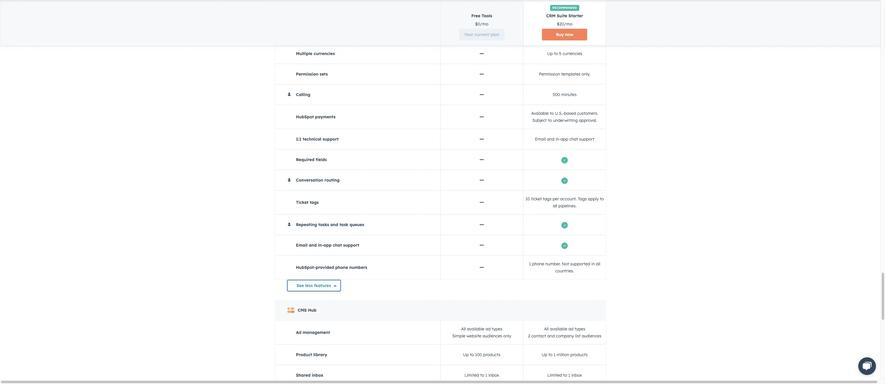Task type: vqa. For each thing, say whether or not it's contained in the screenshot.


Task type: locate. For each thing, give the bounding box(es) containing it.
1 horizontal spatial types
[[575, 327, 586, 332]]

all for website
[[461, 327, 466, 332]]

email and in-app chat support down repeating tasks and task queues
[[296, 243, 359, 248]]

chat down the task
[[333, 243, 342, 248]]

/mo down tools at the right top
[[480, 21, 489, 27]]

up for up to 1 million products
[[542, 353, 548, 358]]

limited to 1 inbox down up to 100 products
[[465, 373, 499, 379]]

now
[[565, 32, 574, 37]]

0 horizontal spatial types
[[492, 327, 503, 332]]

limited
[[465, 373, 479, 379], [548, 373, 562, 379]]

inbox down up to 100 products
[[489, 373, 499, 379]]

0 horizontal spatial inbox
[[312, 373, 323, 379]]

all available ad types simple website audiences only
[[453, 327, 512, 339]]

ticket
[[296, 200, 309, 206]]

1 horizontal spatial chat
[[570, 137, 578, 142]]

permission left templates
[[539, 72, 560, 77]]

0 vertical spatial chat
[[570, 137, 578, 142]]

phone left numbers
[[335, 265, 348, 271]]

email down "repeating"
[[296, 243, 308, 248]]

to right apply
[[600, 197, 604, 202]]

in- down tasks
[[318, 243, 324, 248]]

0 horizontal spatial available
[[467, 327, 485, 332]]

1 horizontal spatial available
[[550, 327, 568, 332]]

1 horizontal spatial app
[[561, 137, 569, 142]]

crm
[[547, 13, 556, 18]]

ticket
[[531, 197, 542, 202]]

tags
[[543, 197, 552, 202], [310, 200, 319, 206]]

all up contact
[[544, 327, 549, 332]]

provided
[[316, 265, 334, 271]]

0 horizontal spatial chat
[[333, 243, 342, 248]]

your
[[464, 32, 474, 37]]

and inside all available ad types 2 contact and company list audiences
[[548, 334, 555, 339]]

0 vertical spatial email and in-app chat support
[[535, 137, 595, 142]]

2 types from the left
[[575, 327, 586, 332]]

1 all from the left
[[461, 327, 466, 332]]

conversation
[[296, 178, 323, 183]]

available inside all available ad types simple website audiences only
[[467, 327, 485, 332]]

account.
[[560, 197, 577, 202]]

ad up up to 100 products
[[486, 327, 491, 332]]

1 horizontal spatial all
[[544, 327, 549, 332]]

support right technical at the left top
[[323, 137, 339, 142]]

to right subject
[[548, 118, 552, 123]]

email and in-app chat support down underwriting
[[535, 137, 595, 142]]

1 horizontal spatial all
[[596, 262, 601, 267]]

1 vertical spatial app
[[324, 243, 332, 248]]

0 horizontal spatial limited to 1 inbox
[[465, 373, 499, 379]]

email down subject
[[535, 137, 546, 142]]

all inside all available ad types simple website audiences only
[[461, 327, 466, 332]]

all inside 1 phone number. not supported in all countries.
[[596, 262, 601, 267]]

2 permission from the left
[[539, 72, 560, 77]]

to inside the 10 ticket tags per account. tags apply to all pipelines.
[[600, 197, 604, 202]]

pipelines.
[[559, 204, 577, 209]]

hubspot
[[296, 115, 314, 120]]

tags left per
[[543, 197, 552, 202]]

1 vertical spatial all
[[596, 262, 601, 267]]

1 horizontal spatial tags
[[543, 197, 552, 202]]

2 horizontal spatial inbox
[[572, 373, 582, 379]]

app down underwriting
[[561, 137, 569, 142]]

1 horizontal spatial products
[[571, 353, 588, 358]]

1 available from the left
[[467, 327, 485, 332]]

in-
[[556, 137, 561, 142], [318, 243, 324, 248]]

task
[[340, 223, 348, 228]]

products right million
[[571, 353, 588, 358]]

0 horizontal spatial products
[[483, 353, 501, 358]]

email and in-app chat support
[[535, 137, 595, 142], [296, 243, 359, 248]]

1 horizontal spatial audiences
[[582, 334, 602, 339]]

audiences left only
[[483, 334, 502, 339]]

1 horizontal spatial inbox
[[489, 373, 499, 379]]

1 vertical spatial chat
[[333, 243, 342, 248]]

to left 100 at the right bottom of the page
[[470, 353, 474, 358]]

available inside all available ad types 2 contact and company list audiences
[[550, 327, 568, 332]]

and right contact
[[548, 334, 555, 339]]

all
[[553, 204, 558, 209], [596, 262, 601, 267]]

up for up to 100 products
[[463, 353, 469, 358]]

limited down 100 at the right bottom of the page
[[465, 373, 479, 379]]

1 vertical spatial in-
[[318, 243, 324, 248]]

0 horizontal spatial permission
[[296, 72, 319, 77]]

limited to 1 inbox down up to 1 million products
[[548, 373, 582, 379]]

/mo down suite
[[564, 21, 573, 27]]

1 products from the left
[[483, 353, 501, 358]]

all inside all available ad types 2 contact and company list audiences
[[544, 327, 549, 332]]

1 types from the left
[[492, 327, 503, 332]]

tools
[[482, 13, 492, 18]]

2 available from the left
[[550, 327, 568, 332]]

all up simple
[[461, 327, 466, 332]]

1 limited from the left
[[465, 373, 479, 379]]

1 horizontal spatial email and in-app chat support
[[535, 137, 595, 142]]

phone left the number.
[[532, 262, 545, 267]]

audiences inside all available ad types 2 contact and company list audiences
[[582, 334, 602, 339]]

0 horizontal spatial email and in-app chat support
[[296, 243, 359, 248]]

2 currencies from the left
[[563, 51, 583, 56]]

0 horizontal spatial ad
[[486, 327, 491, 332]]

permission left sets at the top of page
[[296, 72, 319, 77]]

1 horizontal spatial currencies
[[563, 51, 583, 56]]

up left million
[[542, 353, 548, 358]]

/mo
[[480, 21, 489, 27], [564, 21, 573, 27]]

inbox down up to 1 million products
[[572, 373, 582, 379]]

permission
[[296, 72, 319, 77], [539, 72, 560, 77]]

routing
[[325, 178, 340, 183]]

in- down underwriting
[[556, 137, 561, 142]]

1 /mo from the left
[[480, 21, 489, 27]]

hubspot-provided phone numbers
[[296, 265, 367, 271]]

available for audiences
[[467, 327, 485, 332]]

1 vertical spatial email and in-app chat support
[[296, 243, 359, 248]]

tags inside the 10 ticket tags per account. tags apply to all pipelines.
[[543, 197, 552, 202]]

1 ad from the left
[[486, 327, 491, 332]]

and
[[547, 137, 555, 142], [331, 223, 338, 228], [309, 243, 317, 248], [548, 334, 555, 339]]

1 horizontal spatial in-
[[556, 137, 561, 142]]

only.
[[582, 72, 591, 77]]

0 vertical spatial app
[[561, 137, 569, 142]]

ad inside all available ad types 2 contact and company list audiences
[[569, 327, 574, 332]]

1 audiences from the left
[[483, 334, 502, 339]]

features
[[314, 284, 331, 289]]

0 horizontal spatial /mo
[[480, 21, 489, 27]]

0 horizontal spatial all
[[553, 204, 558, 209]]

starter
[[569, 13, 583, 18]]

and down underwriting
[[547, 137, 555, 142]]

technical
[[303, 137, 322, 142]]

types inside all available ad types simple website audiences only
[[492, 327, 503, 332]]

shared inbox
[[296, 373, 323, 379]]

currencies right 5 on the right of page
[[563, 51, 583, 56]]

up for up to 5 currencies
[[547, 51, 553, 56]]

app
[[561, 137, 569, 142], [324, 243, 332, 248]]

available up website
[[467, 327, 485, 332]]

inbox right shared
[[312, 373, 323, 379]]

1 left the number.
[[529, 262, 531, 267]]

types inside all available ad types 2 contact and company list audiences
[[575, 327, 586, 332]]

subject
[[533, 118, 547, 123]]

required
[[296, 157, 315, 163]]

2 audiences from the left
[[582, 334, 602, 339]]

support down queues
[[343, 243, 359, 248]]

up
[[547, 51, 553, 56], [463, 353, 469, 358], [542, 353, 548, 358]]

0 horizontal spatial audiences
[[483, 334, 502, 339]]

1 currencies from the left
[[314, 51, 335, 56]]

see
[[297, 284, 304, 289]]

see less features
[[297, 284, 331, 289]]

payments
[[315, 115, 336, 120]]

up left 5 on the right of page
[[547, 51, 553, 56]]

tags
[[578, 197, 587, 202]]

to
[[554, 51, 558, 56], [550, 111, 554, 116], [548, 118, 552, 123], [600, 197, 604, 202], [470, 353, 474, 358], [549, 353, 553, 358], [481, 373, 485, 379], [563, 373, 567, 379]]

free
[[472, 13, 481, 18]]

multiple currencies
[[296, 51, 335, 56]]

currencies
[[314, 51, 335, 56], [563, 51, 583, 56]]

available up company
[[550, 327, 568, 332]]

list
[[575, 334, 581, 339]]

0 horizontal spatial all
[[461, 327, 466, 332]]

available
[[467, 327, 485, 332], [550, 327, 568, 332]]

limited down million
[[548, 373, 562, 379]]

0 horizontal spatial phone
[[335, 265, 348, 271]]

1 horizontal spatial phone
[[532, 262, 545, 267]]

hubspot payments
[[296, 115, 336, 120]]

all right in
[[596, 262, 601, 267]]

sets
[[320, 72, 328, 77]]

limited to 1 inbox
[[465, 373, 499, 379], [548, 373, 582, 379]]

u.s.-
[[555, 111, 564, 116]]

0 horizontal spatial tags
[[310, 200, 319, 206]]

2 ad from the left
[[569, 327, 574, 332]]

ticket tags
[[296, 200, 319, 206]]

1 horizontal spatial /mo
[[564, 21, 573, 27]]

2 products from the left
[[571, 353, 588, 358]]

1 horizontal spatial email
[[535, 137, 546, 142]]

1 permission from the left
[[296, 72, 319, 77]]

tags right ticket
[[310, 200, 319, 206]]

1 horizontal spatial limited to 1 inbox
[[548, 373, 582, 379]]

0 horizontal spatial in-
[[318, 243, 324, 248]]

chat
[[570, 137, 578, 142], [333, 243, 342, 248]]

chat down underwriting
[[570, 137, 578, 142]]

all
[[461, 327, 466, 332], [544, 327, 549, 332]]

2 all from the left
[[544, 327, 549, 332]]

currencies right multiple
[[314, 51, 335, 56]]

website
[[467, 334, 482, 339]]

ad management
[[296, 331, 330, 336]]

shared
[[296, 373, 311, 379]]

app down repeating tasks and task queues
[[324, 243, 332, 248]]

products right 100 at the right bottom of the page
[[483, 353, 501, 358]]

0 horizontal spatial email
[[296, 243, 308, 248]]

ad inside all available ad types simple website audiences only
[[486, 327, 491, 332]]

all down per
[[553, 204, 558, 209]]

support down approval.
[[580, 137, 595, 142]]

1 horizontal spatial ad
[[569, 327, 574, 332]]

1 horizontal spatial limited
[[548, 373, 562, 379]]

0 horizontal spatial limited
[[465, 373, 479, 379]]

types
[[492, 327, 503, 332], [575, 327, 586, 332]]

phone
[[532, 262, 545, 267], [335, 265, 348, 271]]

1 horizontal spatial permission
[[539, 72, 560, 77]]

0 horizontal spatial currencies
[[314, 51, 335, 56]]

up left 100 at the right bottom of the page
[[463, 353, 469, 358]]

your current plan button
[[459, 29, 505, 41]]

0 vertical spatial all
[[553, 204, 558, 209]]

customers.
[[577, 111, 598, 116]]

supported
[[571, 262, 591, 267]]

audiences right list
[[582, 334, 602, 339]]

ad up company
[[569, 327, 574, 332]]

ad
[[486, 327, 491, 332], [569, 327, 574, 332]]

products
[[483, 353, 501, 358], [571, 353, 588, 358]]

2 /mo from the left
[[564, 21, 573, 27]]

1
[[529, 262, 531, 267], [554, 353, 556, 358], [486, 373, 488, 379], [569, 373, 571, 379]]



Task type: describe. For each thing, give the bounding box(es) containing it.
types for only
[[492, 327, 503, 332]]

see less features button
[[287, 280, 341, 292]]

500
[[553, 92, 560, 97]]

and left the task
[[331, 223, 338, 228]]

permission sets
[[296, 72, 328, 77]]

less
[[305, 284, 313, 289]]

10 ticket tags per account. tags apply to all pipelines.
[[526, 197, 604, 209]]

crm suite starter $20 /mo
[[547, 13, 583, 27]]

your current plan
[[464, 32, 500, 37]]

2 limited to 1 inbox from the left
[[548, 373, 582, 379]]

product
[[296, 353, 312, 358]]

required fields
[[296, 157, 327, 163]]

2 limited from the left
[[548, 373, 562, 379]]

1 down up to 1 million products
[[569, 373, 571, 379]]

up to 1 million products
[[542, 353, 588, 358]]

tasks
[[319, 223, 329, 228]]

5
[[559, 51, 562, 56]]

ad for company
[[569, 327, 574, 332]]

simple
[[453, 334, 466, 339]]

underwriting
[[553, 118, 578, 123]]

queues
[[350, 223, 364, 228]]

calling
[[296, 92, 311, 97]]

hubspot-
[[296, 265, 316, 271]]

0 vertical spatial in-
[[556, 137, 561, 142]]

all inside the 10 ticket tags per account. tags apply to all pipelines.
[[553, 204, 558, 209]]

to left the u.s.-
[[550, 111, 554, 116]]

fields
[[316, 157, 327, 163]]

apply
[[588, 197, 599, 202]]

only
[[504, 334, 512, 339]]

and down "repeating"
[[309, 243, 317, 248]]

to left 5 on the right of page
[[554, 51, 558, 56]]

numbers
[[350, 265, 367, 271]]

10
[[526, 197, 530, 202]]

1:1
[[296, 137, 302, 142]]

cms hub
[[298, 308, 317, 314]]

current
[[475, 32, 490, 37]]

to down up to 1 million products
[[563, 373, 567, 379]]

buy
[[556, 32, 564, 37]]

2
[[528, 334, 531, 339]]

to left million
[[549, 353, 553, 358]]

buy now
[[556, 32, 574, 37]]

$0
[[475, 21, 480, 27]]

cms hub button
[[275, 305, 606, 317]]

permission for permission sets
[[296, 72, 319, 77]]

all available ad types 2 contact and company list audiences
[[528, 327, 602, 339]]

0 horizontal spatial app
[[324, 243, 332, 248]]

types for company
[[575, 327, 586, 332]]

conversation routing
[[296, 178, 340, 183]]

to down up to 100 products
[[481, 373, 485, 379]]

countries.
[[556, 269, 574, 274]]

0 vertical spatial email
[[535, 137, 546, 142]]

chat widget region
[[849, 352, 881, 381]]

recommended
[[553, 6, 577, 10]]

1 down up to 100 products
[[486, 373, 488, 379]]

ad
[[296, 331, 302, 336]]

2 inbox from the left
[[489, 373, 499, 379]]

permission templates only.
[[539, 72, 591, 77]]

$20
[[557, 21, 564, 27]]

contact
[[532, 334, 546, 339]]

1 inside 1 phone number. not supported in all countries.
[[529, 262, 531, 267]]

repeating tasks and task queues
[[296, 223, 364, 228]]

free tools $0 /mo
[[472, 13, 492, 27]]

ad for only
[[486, 327, 491, 332]]

permission for permission templates only.
[[539, 72, 560, 77]]

1 horizontal spatial support
[[343, 243, 359, 248]]

phone inside 1 phone number. not supported in all countries.
[[532, 262, 545, 267]]

1 vertical spatial email
[[296, 243, 308, 248]]

3 inbox from the left
[[572, 373, 582, 379]]

available to u.s.-based customers. subject to underwriting approval.
[[532, 111, 598, 123]]

hub
[[308, 308, 317, 314]]

up to 100 products
[[463, 353, 501, 358]]

minutes
[[562, 92, 577, 97]]

up to 5 currencies
[[547, 51, 583, 56]]

not
[[562, 262, 569, 267]]

1:1 technical support
[[296, 137, 339, 142]]

approval.
[[579, 118, 597, 123]]

cms
[[298, 308, 307, 314]]

100
[[475, 353, 482, 358]]

available for and
[[550, 327, 568, 332]]

per
[[553, 197, 559, 202]]

500 minutes
[[553, 92, 577, 97]]

plan
[[491, 32, 500, 37]]

1 limited to 1 inbox from the left
[[465, 373, 499, 379]]

in
[[592, 262, 595, 267]]

library
[[314, 353, 327, 358]]

available
[[532, 111, 549, 116]]

0 horizontal spatial support
[[323, 137, 339, 142]]

2 horizontal spatial support
[[580, 137, 595, 142]]

templates
[[561, 72, 581, 77]]

based
[[564, 111, 576, 116]]

number.
[[546, 262, 561, 267]]

product library
[[296, 353, 327, 358]]

management
[[303, 331, 330, 336]]

1 left million
[[554, 353, 556, 358]]

1 phone number. not supported in all countries.
[[529, 262, 601, 274]]

multiple
[[296, 51, 313, 56]]

suite
[[557, 13, 568, 18]]

1 inbox from the left
[[312, 373, 323, 379]]

company
[[556, 334, 574, 339]]

audiences inside all available ad types simple website audiences only
[[483, 334, 502, 339]]

all for contact
[[544, 327, 549, 332]]

/mo inside crm suite starter $20 /mo
[[564, 21, 573, 27]]

buy now button
[[542, 29, 588, 41]]

/mo inside free tools $0 /mo
[[480, 21, 489, 27]]

million
[[557, 353, 570, 358]]



